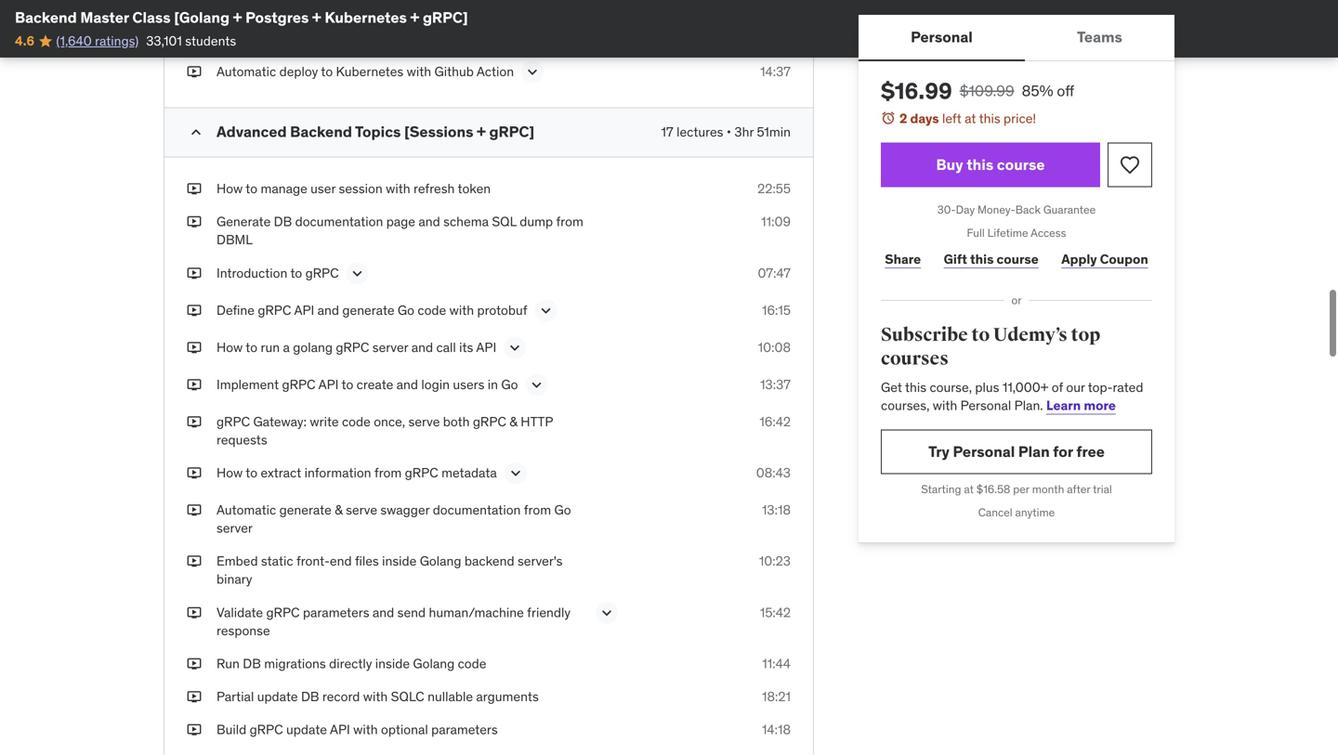 Task type: vqa. For each thing, say whether or not it's contained in the screenshot.
5th xsmall icon from the bottom of the page
yes



Task type: describe. For each thing, give the bounding box(es) containing it.
call
[[436, 339, 456, 356]]

13:18
[[762, 502, 791, 519]]

auto
[[217, 12, 244, 29]]

2 vertical spatial db
[[301, 689, 319, 706]]

extract
[[261, 465, 301, 481]]

dump
[[520, 213, 553, 230]]

15:42
[[760, 604, 791, 621]]

+ up encrypt
[[233, 8, 242, 27]]

automatic deploy to kubernetes with github action
[[217, 63, 514, 80]]

show lecture description image for validate grpc parameters and send human/machine friendly response
[[598, 604, 616, 623]]

once,
[[374, 413, 405, 430]]

& for certificates
[[280, 12, 288, 29]]

validate
[[217, 604, 263, 621]]

how to run a golang grpc server and call its api
[[217, 339, 497, 356]]

buy this course
[[936, 155, 1045, 174]]

binary
[[217, 571, 252, 588]]

wishlist image
[[1119, 154, 1141, 176]]

how to manage user session with refresh token
[[217, 180, 491, 197]]

(1,640 ratings)
[[56, 32, 139, 49]]

from inside automatic generate & serve swagger documentation from go server
[[524, 502, 551, 519]]

migrations
[[264, 656, 326, 672]]

build
[[217, 722, 247, 739]]

free
[[1077, 442, 1105, 461]]

buy
[[936, 155, 963, 174]]

top-
[[1088, 379, 1113, 396]]

1 horizontal spatial grpc]
[[489, 122, 535, 141]]

grpc right both
[[473, 413, 506, 430]]

xsmall image for 18:21
[[187, 688, 202, 707]]

2
[[900, 110, 908, 127]]

16:42
[[760, 413, 791, 430]]

with up page
[[386, 180, 410, 197]]

13:37
[[760, 376, 791, 393]]

5 xsmall image from the top
[[187, 264, 202, 282]]

action
[[477, 63, 514, 80]]

validate grpc parameters and send human/machine friendly response
[[217, 604, 571, 639]]

xsmall image for 11:44
[[187, 655, 202, 673]]

backend
[[465, 553, 515, 570]]

dbml
[[217, 232, 253, 248]]

this for gift
[[970, 251, 994, 267]]

grpc down introduction to grpc
[[258, 302, 291, 319]]

gift this course link
[[940, 241, 1043, 278]]

deploy
[[279, 63, 318, 80]]

let's
[[559, 12, 587, 29]]

show lecture description image for implement grpc api to create and login users in go
[[527, 376, 546, 394]]

topics
[[355, 122, 401, 141]]

automatic generate & serve swagger documentation from go server
[[217, 502, 571, 537]]

with down partial update db record with sqlc nullable arguments at the left bottom
[[353, 722, 378, 739]]

& for documentation
[[335, 502, 343, 519]]

coupon
[[1100, 251, 1149, 267]]

teams
[[1077, 27, 1123, 46]]

plan.
[[1015, 397, 1043, 414]]

students
[[185, 32, 236, 49]]

implement
[[217, 376, 279, 393]]

grpc down a
[[282, 376, 316, 393]]

information
[[304, 465, 371, 481]]

+ left tls
[[312, 8, 321, 27]]

api down the 'record'
[[330, 722, 350, 739]]

generate db documentation page and schema sql dump from dbml
[[217, 213, 584, 248]]

with left github
[[407, 63, 431, 80]]

2 vertical spatial personal
[[953, 442, 1015, 461]]

define
[[217, 302, 255, 319]]

11,000+
[[1003, 379, 1049, 396]]

users
[[453, 376, 485, 393]]

certificates
[[356, 12, 421, 29]]

show lecture description image for define grpc api and generate go code with protobuf
[[537, 301, 555, 320]]

code inside grpc gateway: write code once, serve both grpc & http requests
[[342, 413, 371, 430]]

auto issue & renew tls certificates with cert-manager and let's encrypt
[[217, 12, 587, 47]]

share
[[885, 251, 921, 267]]

serve inside automatic generate & serve swagger documentation from go server
[[346, 502, 377, 519]]

and inside "generate db documentation page and schema sql dump from dbml"
[[419, 213, 440, 230]]

schema
[[443, 213, 489, 230]]

show lecture description image for introduction to grpc
[[348, 264, 367, 283]]

+ right [sessions
[[477, 122, 486, 141]]

apply coupon button
[[1058, 241, 1153, 278]]

advanced backend topics [sessions + grpc]
[[217, 122, 535, 141]]

and inside validate grpc parameters and send human/machine friendly response
[[373, 604, 394, 621]]

tab list containing personal
[[859, 15, 1175, 61]]

plan
[[1019, 442, 1050, 461]]

grpc right the build
[[250, 722, 283, 739]]

[sessions
[[404, 122, 474, 141]]

33,101
[[146, 32, 182, 49]]

course,
[[930, 379, 972, 396]]

get
[[881, 379, 902, 396]]

at inside starting at $16.58 per month after trial cancel anytime
[[964, 482, 974, 497]]

to right deploy at top left
[[321, 63, 333, 80]]

xsmall image for 11:09
[[187, 213, 202, 231]]

courses,
[[881, 397, 930, 414]]

automatic for automatic deploy to kubernetes with github action
[[217, 63, 276, 80]]

grpc up define grpc api and generate go code with protobuf
[[305, 265, 339, 281]]

xsmall image for 10:08
[[187, 339, 202, 357]]

end
[[330, 553, 352, 570]]

xsmall image for automatic generate & serve swagger documentation from go server
[[187, 501, 202, 520]]

directly
[[329, 656, 372, 672]]

server inside automatic generate & serve swagger documentation from go server
[[217, 520, 253, 537]]

gift this course
[[944, 251, 1039, 267]]

2 xsmall image from the top
[[187, 63, 202, 81]]

0 vertical spatial at
[[965, 110, 976, 127]]

golang
[[293, 339, 333, 356]]

1 vertical spatial update
[[286, 722, 327, 739]]

xsmall image for 15:42
[[187, 604, 202, 622]]

introduction
[[217, 265, 288, 281]]

show lecture description image for how to run a golang grpc server and call its api
[[506, 339, 524, 357]]

build grpc update api with optional parameters
[[217, 722, 498, 739]]

14:18
[[762, 722, 791, 739]]

show lecture description image for how to extract information from grpc metadata
[[506, 464, 525, 483]]

grpc up swagger at bottom left
[[405, 465, 438, 481]]

try
[[929, 442, 950, 461]]

0 vertical spatial backend
[[15, 8, 77, 27]]

price!
[[1004, 110, 1036, 127]]

30-
[[938, 203, 956, 217]]

how for how to run a golang grpc server and call its api
[[217, 339, 243, 356]]

1 horizontal spatial generate
[[342, 302, 395, 319]]

per
[[1013, 482, 1030, 497]]

courses
[[881, 348, 949, 371]]

swagger
[[381, 502, 430, 519]]

master
[[80, 8, 129, 27]]

18:21
[[762, 689, 791, 706]]

learn
[[1047, 397, 1081, 414]]

xsmall image for 16:42
[[187, 413, 202, 431]]

renew
[[292, 12, 327, 29]]

xsmall image for build grpc update api with optional parameters
[[187, 721, 202, 740]]

encrypt
[[217, 30, 262, 47]]

run db migrations directly inside golang code
[[217, 656, 487, 672]]

and left call
[[411, 339, 433, 356]]

cert-
[[452, 12, 480, 29]]

manage
[[261, 180, 307, 197]]

rated
[[1113, 379, 1144, 396]]

with inside get this course, plus 11,000+ of our top-rated courses, with personal plan.
[[933, 397, 958, 414]]

friendly
[[527, 604, 571, 621]]

sql
[[492, 213, 517, 230]]

0 vertical spatial kubernetes
[[325, 8, 407, 27]]

and left login
[[397, 376, 418, 393]]

backend master class [golang + postgres + kubernetes + grpc]
[[15, 8, 468, 27]]

anytime
[[1015, 505, 1055, 520]]

off
[[1057, 81, 1075, 100]]



Task type: locate. For each thing, give the bounding box(es) containing it.
automatic inside automatic generate & serve swagger documentation from go server
[[217, 502, 276, 519]]

1 vertical spatial documentation
[[433, 502, 521, 519]]

show lecture description image for automatic deploy to kubernetes with github action
[[523, 63, 542, 81]]

1 vertical spatial grpc]
[[489, 122, 535, 141]]

db for migrations
[[243, 656, 261, 672]]

xsmall image left the 'generate'
[[187, 213, 202, 231]]

xsmall image left gateway: on the left bottom
[[187, 413, 202, 431]]

course inside button
[[997, 155, 1045, 174]]

1 horizontal spatial go
[[501, 376, 518, 393]]

0 vertical spatial golang
[[420, 553, 461, 570]]

xsmall image
[[187, 376, 202, 394], [187, 464, 202, 482], [187, 501, 202, 520], [187, 553, 202, 571], [187, 721, 202, 740]]

1 vertical spatial how
[[217, 339, 243, 356]]

1 vertical spatial backend
[[290, 122, 352, 141]]

grpc] down action
[[489, 122, 535, 141]]

how down define
[[217, 339, 243, 356]]

51min
[[757, 124, 791, 140]]

update down the 'record'
[[286, 722, 327, 739]]

with down course,
[[933, 397, 958, 414]]

2 vertical spatial go
[[554, 502, 571, 519]]

grpc right validate
[[266, 604, 300, 621]]

2 automatic from the top
[[217, 502, 276, 519]]

0 vertical spatial how
[[217, 180, 243, 197]]

this
[[979, 110, 1001, 127], [967, 155, 994, 174], [970, 251, 994, 267], [905, 379, 927, 396]]

1 vertical spatial at
[[964, 482, 974, 497]]

0 vertical spatial documentation
[[295, 213, 383, 230]]

1 vertical spatial go
[[501, 376, 518, 393]]

11 xsmall image from the top
[[187, 688, 202, 707]]

1 vertical spatial from
[[374, 465, 402, 481]]

$16.99
[[881, 77, 952, 105]]

10:23
[[759, 553, 791, 570]]

optional
[[381, 722, 428, 739]]

golang up nullable
[[413, 656, 455, 672]]

xsmall image up 33,101 students
[[187, 11, 202, 30]]

front-
[[296, 553, 330, 570]]

1 vertical spatial parameters
[[431, 722, 498, 739]]

0 horizontal spatial db
[[243, 656, 261, 672]]

1 vertical spatial course
[[997, 251, 1039, 267]]

full
[[967, 226, 985, 240]]

17
[[661, 124, 674, 140]]

documentation
[[295, 213, 383, 230], [433, 502, 521, 519]]

login
[[421, 376, 450, 393]]

postgres
[[245, 8, 309, 27]]

more
[[1084, 397, 1116, 414]]

0 horizontal spatial server
[[217, 520, 253, 537]]

go right 'in'
[[501, 376, 518, 393]]

inside up partial update db record with sqlc nullable arguments at the left bottom
[[375, 656, 410, 672]]

course down lifetime in the top right of the page
[[997, 251, 1039, 267]]

serve left both
[[408, 413, 440, 430]]

how
[[217, 180, 243, 197], [217, 339, 243, 356], [217, 465, 243, 481]]

kubernetes
[[325, 8, 407, 27], [336, 63, 404, 80]]

0 vertical spatial go
[[398, 302, 415, 319]]

1 horizontal spatial backend
[[290, 122, 352, 141]]

this right gift
[[970, 251, 994, 267]]

1 horizontal spatial &
[[335, 502, 343, 519]]

db down manage
[[274, 213, 292, 230]]

gateway:
[[253, 413, 307, 430]]

learn more link
[[1047, 397, 1116, 414]]

run
[[217, 656, 240, 672]]

0 vertical spatial code
[[418, 302, 446, 319]]

to right introduction
[[290, 265, 302, 281]]

send
[[397, 604, 426, 621]]

0 vertical spatial update
[[257, 689, 298, 706]]

this inside get this course, plus 11,000+ of our top-rated courses, with personal plan.
[[905, 379, 927, 396]]

2 horizontal spatial go
[[554, 502, 571, 519]]

and right page
[[419, 213, 440, 230]]

4.6
[[15, 32, 35, 49]]

generate
[[342, 302, 395, 319], [279, 502, 332, 519]]

db for documentation
[[274, 213, 292, 230]]

& right issue
[[280, 12, 288, 29]]

db right run
[[243, 656, 261, 672]]

2 horizontal spatial from
[[556, 213, 584, 230]]

serve inside grpc gateway: write code once, serve both grpc & http requests
[[408, 413, 440, 430]]

this for get
[[905, 379, 927, 396]]

3 xsmall image from the top
[[187, 180, 202, 198]]

personal up $16.58
[[953, 442, 1015, 461]]

11:44
[[762, 656, 791, 672]]

code for generate
[[418, 302, 446, 319]]

1 horizontal spatial parameters
[[431, 722, 498, 739]]

show lecture description image up 'http'
[[527, 376, 546, 394]]

documentation inside "generate db documentation page and schema sql dump from dbml"
[[295, 213, 383, 230]]

buy this course button
[[881, 143, 1100, 187]]

to for how to extract information from grpc metadata
[[246, 465, 258, 481]]

3 how from the top
[[217, 465, 243, 481]]

back
[[1016, 203, 1041, 217]]

show lecture description image right action
[[523, 63, 542, 81]]

1 horizontal spatial code
[[418, 302, 446, 319]]

1 vertical spatial automatic
[[217, 502, 276, 519]]

or
[[1012, 293, 1022, 308]]

generate
[[217, 213, 271, 230]]

0 vertical spatial db
[[274, 213, 292, 230]]

protobuf
[[477, 302, 527, 319]]

api up the write
[[318, 376, 339, 393]]

generate up how to run a golang grpc server and call its api
[[342, 302, 395, 319]]

lifetime
[[988, 226, 1028, 240]]

generate down extract at the left bottom of the page
[[279, 502, 332, 519]]

0 horizontal spatial from
[[374, 465, 402, 481]]

to left create on the left of the page
[[342, 376, 353, 393]]

db inside "generate db documentation page and schema sql dump from dbml"
[[274, 213, 292, 230]]

2 xsmall image from the top
[[187, 464, 202, 482]]

xsmall image left introduction
[[187, 264, 202, 282]]

this right buy
[[967, 155, 994, 174]]

to left extract at the left bottom of the page
[[246, 465, 258, 481]]

$16.99 $109.99 85% off
[[881, 77, 1075, 105]]

personal down plus
[[961, 397, 1011, 414]]

1 vertical spatial show lecture description image
[[527, 376, 546, 394]]

xsmall image left "partial"
[[187, 688, 202, 707]]

show lecture description image up define grpc api and generate go code with protobuf
[[348, 264, 367, 283]]

0 horizontal spatial go
[[398, 302, 415, 319]]

grpc inside validate grpc parameters and send human/machine friendly response
[[266, 604, 300, 621]]

course for buy this course
[[997, 155, 1045, 174]]

(1,640
[[56, 32, 92, 49]]

db
[[274, 213, 292, 230], [243, 656, 261, 672], [301, 689, 319, 706]]

personal inside button
[[911, 27, 973, 46]]

0 vertical spatial automatic
[[217, 63, 276, 80]]

0 horizontal spatial serve
[[346, 502, 377, 519]]

inside right files
[[382, 553, 417, 570]]

2 days left at this price!
[[900, 110, 1036, 127]]

1 xsmall image from the top
[[187, 11, 202, 30]]

3hr
[[735, 124, 754, 140]]

to for how to manage user session with refresh token
[[246, 180, 258, 197]]

0 horizontal spatial parameters
[[303, 604, 369, 621]]

update
[[257, 689, 298, 706], [286, 722, 327, 739]]

parameters inside validate grpc parameters and send human/machine friendly response
[[303, 604, 369, 621]]

this for buy
[[967, 155, 994, 174]]

2 vertical spatial code
[[458, 656, 487, 672]]

human/machine
[[429, 604, 524, 621]]

how to extract information from grpc metadata
[[217, 465, 497, 481]]

from inside "generate db documentation page and schema sql dump from dbml"
[[556, 213, 584, 230]]

1 vertical spatial generate
[[279, 502, 332, 519]]

with up its
[[449, 302, 474, 319]]

starting
[[921, 482, 961, 497]]

xsmall image for embed static front-end files inside golang backend server's binary
[[187, 553, 202, 571]]

try personal plan for free
[[929, 442, 1105, 461]]

backend left topics
[[290, 122, 352, 141]]

code for inside
[[458, 656, 487, 672]]

2 vertical spatial from
[[524, 502, 551, 519]]

backend
[[15, 8, 77, 27], [290, 122, 352, 141]]

in
[[488, 376, 498, 393]]

and up the golang
[[318, 302, 339, 319]]

small image
[[187, 123, 205, 142]]

documentation down how to manage user session with refresh token
[[295, 213, 383, 230]]

0 vertical spatial show lecture description image
[[537, 301, 555, 320]]

gift
[[944, 251, 967, 267]]

0 vertical spatial &
[[280, 12, 288, 29]]

show lecture description image
[[523, 63, 542, 81], [348, 264, 367, 283], [506, 339, 524, 357], [598, 604, 616, 623]]

0 vertical spatial serve
[[408, 413, 440, 430]]

& inside auto issue & renew tls certificates with cert-manager and let's encrypt
[[280, 12, 288, 29]]

get this course, plus 11,000+ of our top-rated courses, with personal plan.
[[881, 379, 1144, 414]]

and
[[534, 12, 556, 29], [419, 213, 440, 230], [318, 302, 339, 319], [411, 339, 433, 356], [397, 376, 418, 393], [373, 604, 394, 621]]

0 horizontal spatial code
[[342, 413, 371, 430]]

and inside auto issue & renew tls certificates with cert-manager and let's encrypt
[[534, 12, 556, 29]]

this inside 'link'
[[970, 251, 994, 267]]

embed static front-end files inside golang backend server's binary
[[217, 553, 563, 588]]

left
[[942, 110, 962, 127]]

days
[[910, 110, 939, 127]]

xsmall image
[[187, 11, 202, 30], [187, 63, 202, 81], [187, 180, 202, 198], [187, 213, 202, 231], [187, 264, 202, 282], [187, 301, 202, 320], [187, 339, 202, 357], [187, 413, 202, 431], [187, 604, 202, 622], [187, 655, 202, 673], [187, 688, 202, 707]]

at left $16.58
[[964, 482, 974, 497]]

automatic for automatic generate & serve swagger documentation from go server
[[217, 502, 276, 519]]

2 course from the top
[[997, 251, 1039, 267]]

how up the 'generate'
[[217, 180, 243, 197]]

parameters down nullable
[[431, 722, 498, 739]]

from right dump on the top of page
[[556, 213, 584, 230]]

5 xsmall image from the top
[[187, 721, 202, 740]]

9 xsmall image from the top
[[187, 604, 202, 622]]

xsmall image down 33,101 students
[[187, 63, 202, 81]]

and left the let's at top left
[[534, 12, 556, 29]]

1 vertical spatial &
[[510, 413, 518, 430]]

xsmall image for 22:55
[[187, 180, 202, 198]]

0 horizontal spatial backend
[[15, 8, 77, 27]]

1 vertical spatial server
[[217, 520, 253, 537]]

to for introduction to grpc
[[290, 265, 302, 281]]

github
[[434, 63, 474, 80]]

0 horizontal spatial &
[[280, 12, 288, 29]]

page
[[386, 213, 415, 230]]

1 horizontal spatial db
[[274, 213, 292, 230]]

1 horizontal spatial serve
[[408, 413, 440, 430]]

7 xsmall image from the top
[[187, 339, 202, 357]]

0 vertical spatial course
[[997, 155, 1045, 174]]

requests
[[217, 432, 267, 448]]

with left sqlc
[[363, 689, 388, 706]]

day
[[956, 203, 975, 217]]

+ left cert-
[[410, 8, 420, 27]]

xsmall image down small icon
[[187, 180, 202, 198]]

17 lectures • 3hr 51min
[[661, 124, 791, 140]]

course up back
[[997, 155, 1045, 174]]

go inside automatic generate & serve swagger documentation from go server
[[554, 502, 571, 519]]

go up server's
[[554, 502, 571, 519]]

xsmall image for 16:15
[[187, 301, 202, 320]]

code up call
[[418, 302, 446, 319]]

metadata
[[442, 465, 497, 481]]

0 horizontal spatial grpc]
[[423, 8, 468, 27]]

08:43
[[756, 465, 791, 481]]

grpc up requests
[[217, 413, 250, 430]]

money-
[[978, 203, 1016, 217]]

manager
[[480, 12, 531, 29]]

1 vertical spatial serve
[[346, 502, 377, 519]]

apply coupon
[[1062, 251, 1149, 267]]

grpc right the golang
[[336, 339, 369, 356]]

to for subscribe to udemy's top courses
[[972, 324, 990, 347]]

to left manage
[[246, 180, 258, 197]]

to left udemy's
[[972, 324, 990, 347]]

from up swagger at bottom left
[[374, 465, 402, 481]]

xsmall image left validate
[[187, 604, 202, 622]]

alarm image
[[881, 111, 896, 125]]

1 vertical spatial personal
[[961, 397, 1011, 414]]

11:09
[[761, 213, 791, 230]]

course inside 'link'
[[997, 251, 1039, 267]]

& down information
[[335, 502, 343, 519]]

$109.99
[[960, 81, 1015, 100]]

documentation inside automatic generate & serve swagger documentation from go server
[[433, 502, 521, 519]]

introduction to grpc
[[217, 265, 339, 281]]

0 vertical spatial from
[[556, 213, 584, 230]]

go
[[398, 302, 415, 319], [501, 376, 518, 393], [554, 502, 571, 519]]

show lecture description image
[[537, 301, 555, 320], [527, 376, 546, 394], [506, 464, 525, 483]]

1 xsmall image from the top
[[187, 376, 202, 394]]

6 xsmall image from the top
[[187, 301, 202, 320]]

2 horizontal spatial db
[[301, 689, 319, 706]]

3 xsmall image from the top
[[187, 501, 202, 520]]

8 xsmall image from the top
[[187, 413, 202, 431]]

kubernetes down auto issue & renew tls certificates with cert-manager and let's encrypt
[[336, 63, 404, 80]]

2 horizontal spatial &
[[510, 413, 518, 430]]

inside inside embed static front-end files inside golang backend server's binary
[[382, 553, 417, 570]]

partial update db record with sqlc nullable arguments
[[217, 689, 539, 706]]

and left send
[[373, 604, 394, 621]]

plus
[[975, 379, 1000, 396]]

1 vertical spatial db
[[243, 656, 261, 672]]

month
[[1032, 482, 1065, 497]]

how for how to extract information from grpc metadata
[[217, 465, 243, 481]]

code up nullable
[[458, 656, 487, 672]]

to
[[321, 63, 333, 80], [246, 180, 258, 197], [290, 265, 302, 281], [972, 324, 990, 347], [246, 339, 258, 356], [342, 376, 353, 393], [246, 465, 258, 481]]

show lecture description image right metadata at the bottom
[[506, 464, 525, 483]]

0 vertical spatial inside
[[382, 553, 417, 570]]

code right the write
[[342, 413, 371, 430]]

course for gift this course
[[997, 251, 1039, 267]]

its
[[459, 339, 473, 356]]

xsmall image left run
[[187, 655, 202, 673]]

tab list
[[859, 15, 1175, 61]]

try personal plan for free link
[[881, 430, 1153, 474]]

0 horizontal spatial generate
[[279, 502, 332, 519]]

1 horizontal spatial documentation
[[433, 502, 521, 519]]

personal up $16.99
[[911, 27, 973, 46]]

serve down the how to extract information from grpc metadata
[[346, 502, 377, 519]]

automatic down encrypt
[[217, 63, 276, 80]]

golang left backend
[[420, 553, 461, 570]]

to inside subscribe to udemy's top courses
[[972, 324, 990, 347]]

1 vertical spatial golang
[[413, 656, 455, 672]]

kubernetes up the automatic deploy to kubernetes with github action
[[325, 8, 407, 27]]

0 vertical spatial grpc]
[[423, 8, 468, 27]]

serve
[[408, 413, 440, 430], [346, 502, 377, 519]]

30-day money-back guarantee full lifetime access
[[938, 203, 1096, 240]]

& inside grpc gateway: write code once, serve both grpc & http requests
[[510, 413, 518, 430]]

personal button
[[859, 15, 1025, 59]]

server up create on the left of the page
[[372, 339, 408, 356]]

1 horizontal spatial server
[[372, 339, 408, 356]]

documentation down metadata at the bottom
[[433, 502, 521, 519]]

xsmall image left define
[[187, 301, 202, 320]]

1 how from the top
[[217, 180, 243, 197]]

1 vertical spatial inside
[[375, 656, 410, 672]]

22:55
[[758, 180, 791, 197]]

this inside button
[[967, 155, 994, 174]]

how for how to manage user session with refresh token
[[217, 180, 243, 197]]

0 vertical spatial parameters
[[303, 604, 369, 621]]

4 xsmall image from the top
[[187, 213, 202, 231]]

2 horizontal spatial code
[[458, 656, 487, 672]]

2 how from the top
[[217, 339, 243, 356]]

backend up 4.6
[[15, 8, 77, 27]]

0 vertical spatial personal
[[911, 27, 973, 46]]

parameters down end
[[303, 604, 369, 621]]

this up the courses,
[[905, 379, 927, 396]]

tls
[[330, 12, 352, 29]]

0 horizontal spatial documentation
[[295, 213, 383, 230]]

of
[[1052, 379, 1063, 396]]

advanced
[[217, 122, 287, 141]]

generate inside automatic generate & serve swagger documentation from go server
[[279, 502, 332, 519]]

teams button
[[1025, 15, 1175, 59]]

1 course from the top
[[997, 155, 1045, 174]]

1 horizontal spatial from
[[524, 502, 551, 519]]

2 vertical spatial how
[[217, 465, 243, 481]]

server up embed
[[217, 520, 253, 537]]

to left run at the left of page
[[246, 339, 258, 356]]

this down $109.99
[[979, 110, 1001, 127]]

personal inside get this course, plus 11,000+ of our top-rated courses, with personal plan.
[[961, 397, 1011, 414]]

1 vertical spatial kubernetes
[[336, 63, 404, 80]]

apply
[[1062, 251, 1097, 267]]

0 vertical spatial generate
[[342, 302, 395, 319]]

from up server's
[[524, 502, 551, 519]]

& left 'http'
[[510, 413, 518, 430]]

show lecture description image down protobuf
[[506, 339, 524, 357]]

2 vertical spatial show lecture description image
[[506, 464, 525, 483]]

2 vertical spatial &
[[335, 502, 343, 519]]

to for how to run a golang grpc server and call its api
[[246, 339, 258, 356]]

10 xsmall image from the top
[[187, 655, 202, 673]]

create
[[357, 376, 393, 393]]

1 vertical spatial code
[[342, 413, 371, 430]]

show lecture description image right protobuf
[[537, 301, 555, 320]]

api right its
[[476, 339, 497, 356]]

ratings)
[[95, 32, 139, 49]]

grpc] up github
[[423, 8, 468, 27]]

api up the golang
[[294, 302, 314, 319]]

golang inside embed static front-end files inside golang backend server's binary
[[420, 553, 461, 570]]

& inside automatic generate & serve swagger documentation from go server
[[335, 502, 343, 519]]

with inside auto issue & renew tls certificates with cert-manager and let's encrypt
[[424, 12, 448, 29]]

0 vertical spatial server
[[372, 339, 408, 356]]

files
[[355, 553, 379, 570]]

1 automatic from the top
[[217, 63, 276, 80]]

xsmall image left run at the left of page
[[187, 339, 202, 357]]

4 xsmall image from the top
[[187, 553, 202, 571]]

automatic down extract at the left bottom of the page
[[217, 502, 276, 519]]



